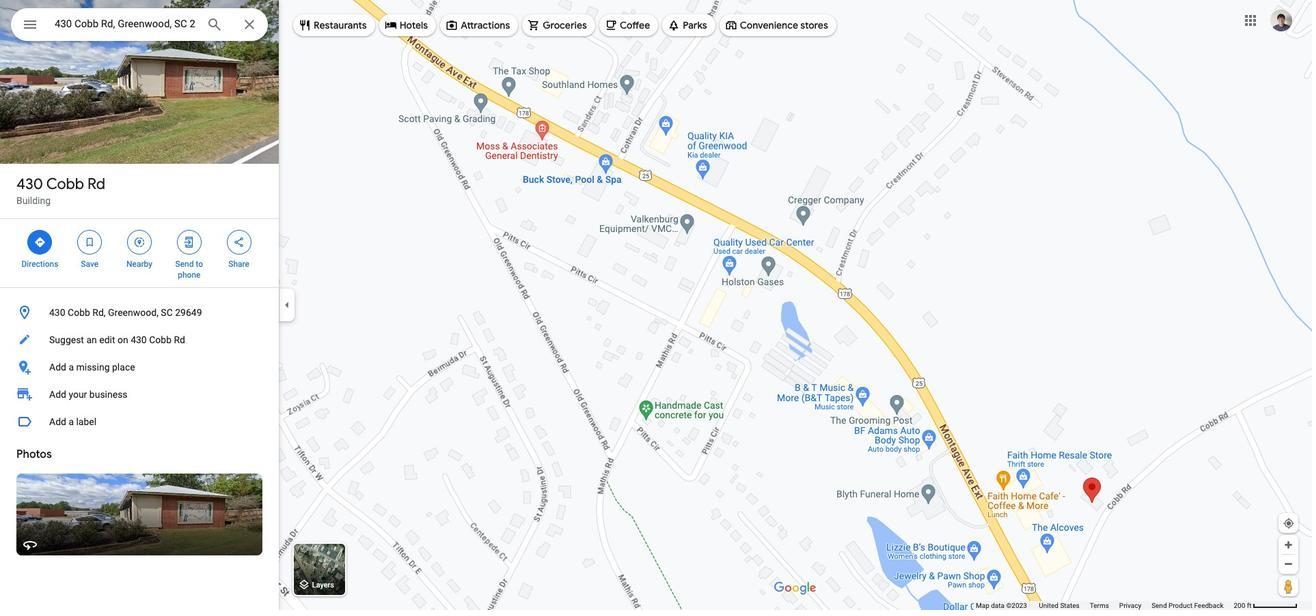 Task type: vqa. For each thing, say whether or not it's contained in the screenshot.
PWP6+5G Chesterfield, South Carolina button
no



Task type: describe. For each thing, give the bounding box(es) containing it.
an
[[86, 335, 97, 346]]

map data ©2023
[[976, 603, 1029, 610]]

send to phone
[[175, 260, 203, 280]]

zoom out image
[[1283, 560, 1294, 570]]

200
[[1234, 603, 1245, 610]]

convenience stores
[[740, 19, 828, 31]]

rd inside 430 cobb rd building
[[87, 175, 105, 194]]

add for add your business
[[49, 390, 66, 400]]

200 ft
[[1234, 603, 1252, 610]]

states
[[1060, 603, 1080, 610]]

place
[[112, 362, 135, 373]]

2 horizontal spatial 430
[[131, 335, 147, 346]]

none field inside the 430 cobb rd, greenwood, sc 29649 field
[[55, 16, 195, 32]]

430 cobb rd, greenwood, sc 29649
[[49, 308, 202, 318]]

parks button
[[662, 9, 715, 42]]


[[34, 235, 46, 250]]


[[233, 235, 245, 250]]


[[22, 15, 38, 34]]

groceries
[[543, 19, 587, 31]]

actions for 430 cobb rd region
[[0, 219, 279, 288]]

zoom in image
[[1283, 541, 1294, 551]]

to
[[196, 260, 203, 269]]

 search field
[[11, 8, 268, 44]]

map
[[976, 603, 989, 610]]

coffee
[[620, 19, 650, 31]]


[[84, 235, 96, 250]]

attractions button
[[440, 9, 518, 42]]

add your business link
[[0, 381, 279, 409]]

cobb for rd,
[[68, 308, 90, 318]]


[[183, 235, 195, 250]]

add for add a missing place
[[49, 362, 66, 373]]

restaurants
[[314, 19, 367, 31]]

send product feedback button
[[1152, 602, 1224, 611]]

add your business
[[49, 390, 128, 400]]

google account: nolan park  
(nolan.park@adept.ai) image
[[1270, 9, 1292, 31]]

add a label
[[49, 417, 96, 428]]

200 ft button
[[1234, 603, 1298, 610]]

united states
[[1039, 603, 1080, 610]]

coffee button
[[599, 9, 658, 42]]

photos
[[16, 448, 52, 462]]

430 cobb rd, greenwood, sc 29649 button
[[0, 299, 279, 327]]

united states button
[[1039, 602, 1080, 611]]

add a missing place
[[49, 362, 135, 373]]

2 vertical spatial cobb
[[149, 335, 172, 346]]

directions
[[22, 260, 58, 269]]

building
[[16, 195, 51, 206]]

suggest
[[49, 335, 84, 346]]

show your location image
[[1283, 518, 1295, 530]]

terms
[[1090, 603, 1109, 610]]

convenience
[[740, 19, 798, 31]]

label
[[76, 417, 96, 428]]

add for add a label
[[49, 417, 66, 428]]

edit
[[99, 335, 115, 346]]

on
[[118, 335, 128, 346]]

hotels button
[[379, 9, 436, 42]]

©2023
[[1006, 603, 1027, 610]]

430 for rd,
[[49, 308, 65, 318]]

suggest an edit on 430 cobb rd
[[49, 335, 185, 346]]



Task type: locate. For each thing, give the bounding box(es) containing it.
send
[[175, 260, 194, 269], [1152, 603, 1167, 610]]

0 vertical spatial add
[[49, 362, 66, 373]]

add a label button
[[0, 409, 279, 436]]

a left missing
[[69, 362, 74, 373]]

430 for rd
[[16, 175, 43, 194]]

united
[[1039, 603, 1059, 610]]

missing
[[76, 362, 110, 373]]

feedback
[[1194, 603, 1224, 610]]

rd,
[[92, 308, 106, 318]]

430 cobb rd building
[[16, 175, 105, 206]]

add left your
[[49, 390, 66, 400]]

2 a from the top
[[69, 417, 74, 428]]

groceries button
[[522, 9, 595, 42]]

send left product
[[1152, 603, 1167, 610]]


[[133, 235, 146, 250]]

add left label
[[49, 417, 66, 428]]

google maps element
[[0, 0, 1312, 611]]

0 vertical spatial 430
[[16, 175, 43, 194]]

0 vertical spatial send
[[175, 260, 194, 269]]

1 horizontal spatial 430
[[49, 308, 65, 318]]

29649
[[175, 308, 202, 318]]

a
[[69, 362, 74, 373], [69, 417, 74, 428]]

collapse side panel image
[[280, 298, 295, 313]]

phone
[[178, 271, 200, 280]]

1 a from the top
[[69, 362, 74, 373]]

add inside button
[[49, 362, 66, 373]]

product
[[1169, 603, 1193, 610]]

stores
[[800, 19, 828, 31]]

share
[[228, 260, 249, 269]]

business
[[89, 390, 128, 400]]

data
[[991, 603, 1005, 610]]

privacy
[[1119, 603, 1141, 610]]

1 add from the top
[[49, 362, 66, 373]]

0 vertical spatial a
[[69, 362, 74, 373]]

430 Cobb Rd, Greenwood, SC 29649 field
[[11, 8, 268, 41]]

0 horizontal spatial 430
[[16, 175, 43, 194]]

your
[[69, 390, 87, 400]]

1 vertical spatial a
[[69, 417, 74, 428]]

send for send product feedback
[[1152, 603, 1167, 610]]

send inside send to phone
[[175, 260, 194, 269]]

cobb left "rd,"
[[68, 308, 90, 318]]

rd
[[87, 175, 105, 194], [174, 335, 185, 346]]

cobb down sc
[[149, 335, 172, 346]]

a for label
[[69, 417, 74, 428]]

footer containing map data ©2023
[[976, 602, 1234, 611]]

a left label
[[69, 417, 74, 428]]

a inside 'add a label' button
[[69, 417, 74, 428]]

hotels
[[400, 19, 428, 31]]

convenience stores button
[[719, 9, 836, 42]]

 button
[[11, 8, 49, 44]]

greenwood,
[[108, 308, 158, 318]]

suggest an edit on 430 cobb rd button
[[0, 327, 279, 354]]

430 right on
[[131, 335, 147, 346]]

cobb for rd
[[46, 175, 84, 194]]

attractions
[[461, 19, 510, 31]]

send for send to phone
[[175, 260, 194, 269]]

0 horizontal spatial rd
[[87, 175, 105, 194]]

a inside add a missing place button
[[69, 362, 74, 373]]

restaurants button
[[293, 9, 375, 42]]

parks
[[683, 19, 707, 31]]

430 cobb rd main content
[[0, 0, 279, 611]]

send product feedback
[[1152, 603, 1224, 610]]

add
[[49, 362, 66, 373], [49, 390, 66, 400], [49, 417, 66, 428]]

send up phone
[[175, 260, 194, 269]]

1 vertical spatial cobb
[[68, 308, 90, 318]]

footer
[[976, 602, 1234, 611]]

1 vertical spatial send
[[1152, 603, 1167, 610]]

1 vertical spatial rd
[[174, 335, 185, 346]]

3 add from the top
[[49, 417, 66, 428]]

layers
[[312, 582, 334, 591]]

2 add from the top
[[49, 390, 66, 400]]

430 up suggest
[[49, 308, 65, 318]]

privacy button
[[1119, 602, 1141, 611]]

add a missing place button
[[0, 354, 279, 381]]

rd inside button
[[174, 335, 185, 346]]

send inside button
[[1152, 603, 1167, 610]]

a for missing
[[69, 362, 74, 373]]

terms button
[[1090, 602, 1109, 611]]

1 vertical spatial add
[[49, 390, 66, 400]]

rd up  on the left of page
[[87, 175, 105, 194]]

2 vertical spatial 430
[[131, 335, 147, 346]]

0 horizontal spatial send
[[175, 260, 194, 269]]

2 vertical spatial add
[[49, 417, 66, 428]]

cobb up building
[[46, 175, 84, 194]]

1 horizontal spatial send
[[1152, 603, 1167, 610]]

cobb
[[46, 175, 84, 194], [68, 308, 90, 318], [149, 335, 172, 346]]

nearby
[[126, 260, 152, 269]]

show street view coverage image
[[1279, 577, 1299, 597]]

0 vertical spatial cobb
[[46, 175, 84, 194]]

430 up building
[[16, 175, 43, 194]]

cobb inside 430 cobb rd building
[[46, 175, 84, 194]]

1 vertical spatial 430
[[49, 308, 65, 318]]

rd down 29649
[[174, 335, 185, 346]]

footer inside google maps element
[[976, 602, 1234, 611]]

add inside button
[[49, 417, 66, 428]]

1 horizontal spatial rd
[[174, 335, 185, 346]]

add down suggest
[[49, 362, 66, 373]]

ft
[[1247, 603, 1252, 610]]

None field
[[55, 16, 195, 32]]

save
[[81, 260, 98, 269]]

430
[[16, 175, 43, 194], [49, 308, 65, 318], [131, 335, 147, 346]]

430 inside 430 cobb rd building
[[16, 175, 43, 194]]

sc
[[161, 308, 173, 318]]

0 vertical spatial rd
[[87, 175, 105, 194]]



